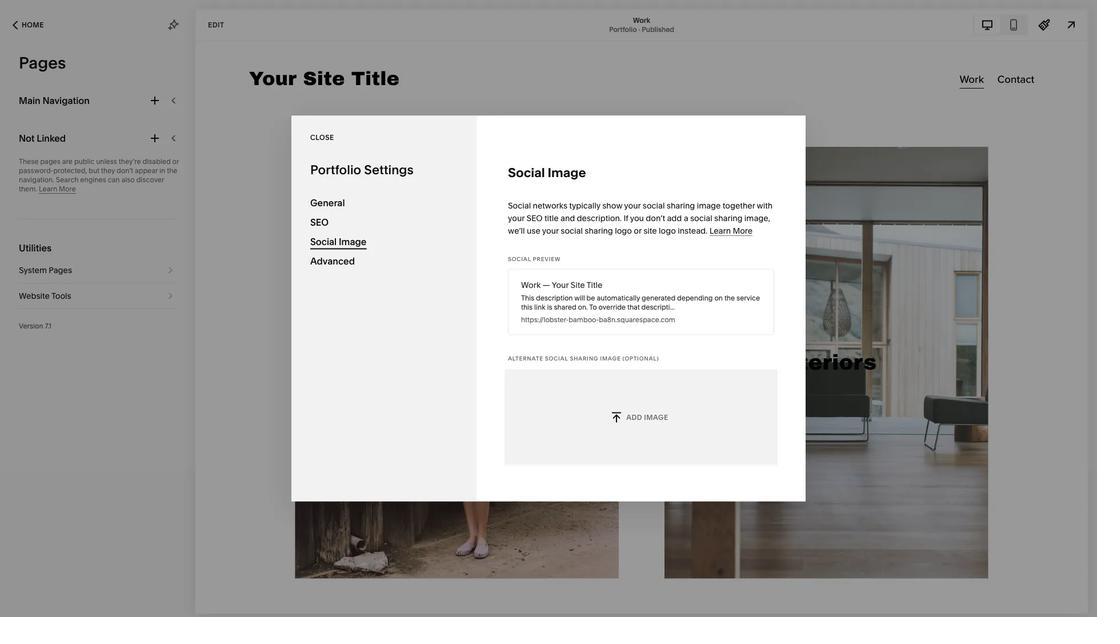 Task type: vqa. For each thing, say whether or not it's contained in the screenshot.
Abandoned Cart
no



Task type: locate. For each thing, give the bounding box(es) containing it.
or inside social networks typically show your social sharing image together with your seo title and description. if you don't add a social sharing image, we'll use your social sharing logo or site logo instead.
[[634, 226, 642, 235]]

or inside these pages are public unless they're disabled or password-protected, but they don't appear in the navigation. search engines can also discover them.
[[172, 157, 179, 166]]

1 logo from the left
[[615, 226, 632, 235]]

and
[[561, 213, 575, 223]]

0 horizontal spatial the
[[167, 167, 177, 175]]

social image up networks at the top
[[508, 165, 586, 180]]

the inside these pages are public unless they're disabled or password-protected, but they don't appear in the navigation. search engines can also discover them.
[[167, 167, 177, 175]]

website tools button
[[19, 283, 177, 309]]

work
[[633, 16, 650, 24], [521, 280, 541, 290]]

sharing up the a
[[667, 201, 695, 210]]

more inside "dialog"
[[733, 226, 753, 235]]

0 vertical spatial your
[[624, 201, 641, 210]]

seo inside social networks typically show your social sharing image together with your seo title and description. if you don't add a social sharing image, we'll use your social sharing logo or site logo instead.
[[526, 213, 543, 223]]

2 horizontal spatial your
[[624, 201, 641, 210]]

1 vertical spatial don't
[[646, 213, 665, 223]]

override
[[599, 303, 626, 311]]

protected,
[[53, 167, 87, 175]]

image
[[548, 165, 586, 180], [339, 236, 366, 247], [600, 355, 621, 362], [644, 413, 668, 421]]

learn more link down search
[[39, 185, 76, 194]]

password-
[[19, 167, 53, 175]]

your down title on the top of the page
[[542, 226, 559, 235]]

1 horizontal spatial learn more link
[[709, 226, 753, 236]]

1 horizontal spatial sharing
[[667, 201, 695, 210]]

edit
[[208, 21, 224, 29]]

tools
[[51, 291, 71, 301]]

7.1
[[45, 322, 51, 330]]

1 vertical spatial social image
[[310, 236, 366, 247]]

social up we'll
[[508, 201, 531, 210]]

social down image
[[690, 213, 712, 223]]

seo up use
[[526, 213, 543, 223]]

1 vertical spatial sharing
[[714, 213, 743, 223]]

work up the this
[[521, 280, 541, 290]]

learn more
[[39, 185, 76, 193], [709, 226, 753, 235]]

1 horizontal spatial logo
[[659, 226, 676, 235]]

1 horizontal spatial don't
[[646, 213, 665, 223]]

your up we'll
[[508, 213, 525, 223]]

0 vertical spatial the
[[167, 167, 177, 175]]

add a new page to the "not linked" navigation group image
[[149, 132, 161, 145]]

portfolio
[[609, 25, 637, 33], [310, 162, 361, 177]]

social
[[643, 201, 665, 210], [690, 213, 712, 223], [561, 226, 583, 235]]

discover
[[136, 176, 164, 184]]

description
[[536, 294, 573, 302]]

1 horizontal spatial learn
[[709, 226, 731, 235]]

image up advanced at the top left of page
[[339, 236, 366, 247]]

don't inside these pages are public unless they're disabled or password-protected, but they don't appear in the navigation. search engines can also discover them.
[[117, 167, 133, 175]]

service
[[737, 294, 760, 302]]

dialog
[[291, 116, 806, 501]]

social up advanced at the top left of page
[[310, 236, 337, 247]]

learn right instead. in the top right of the page
[[709, 226, 731, 235]]

1 vertical spatial learn more
[[709, 226, 753, 235]]

portfolio left ·
[[609, 25, 637, 33]]

1 vertical spatial or
[[634, 226, 642, 235]]

0 horizontal spatial learn more link
[[39, 185, 76, 194]]

work up ·
[[633, 16, 650, 24]]

sharing down description.
[[585, 226, 613, 235]]

0 horizontal spatial your
[[508, 213, 525, 223]]

sharing
[[570, 355, 598, 362]]

or left site
[[634, 226, 642, 235]]

a
[[684, 213, 688, 223]]

image right add
[[644, 413, 668, 421]]

0 horizontal spatial don't
[[117, 167, 133, 175]]

title
[[587, 280, 603, 290]]

if
[[624, 213, 628, 223]]

1 horizontal spatial learn more
[[709, 226, 753, 235]]

sharing
[[667, 201, 695, 210], [714, 213, 743, 223], [585, 226, 613, 235]]

learn
[[39, 185, 57, 193], [709, 226, 731, 235]]

1 vertical spatial work
[[521, 280, 541, 290]]

you
[[630, 213, 644, 223]]

0 horizontal spatial social
[[561, 226, 583, 235]]

engines
[[80, 176, 106, 184]]

title
[[545, 213, 559, 223]]

0 horizontal spatial learn
[[39, 185, 57, 193]]

social left sharing
[[545, 355, 568, 362]]

social up you
[[643, 201, 665, 210]]

0 horizontal spatial social image
[[310, 236, 366, 247]]

they're
[[119, 157, 141, 166]]

your
[[624, 201, 641, 210], [508, 213, 525, 223], [542, 226, 559, 235]]

0 vertical spatial portfolio
[[609, 25, 637, 33]]

ba8n.squarespace.com
[[599, 315, 675, 324]]

these
[[19, 157, 39, 166]]

0 vertical spatial more
[[59, 185, 76, 193]]

generated
[[642, 294, 675, 302]]

0 horizontal spatial logo
[[615, 226, 632, 235]]

social inside social image link
[[310, 236, 337, 247]]

don't up site
[[646, 213, 665, 223]]

unless
[[96, 157, 117, 166]]

1 horizontal spatial the
[[724, 294, 735, 302]]

1 vertical spatial social
[[690, 213, 712, 223]]

more down image,
[[733, 226, 753, 235]]

general link
[[310, 193, 458, 213]]

the
[[167, 167, 177, 175], [724, 294, 735, 302]]

site
[[644, 226, 657, 235]]

1 horizontal spatial portfolio
[[609, 25, 637, 33]]

0 vertical spatial learn more
[[39, 185, 76, 193]]

0 vertical spatial learn more link
[[39, 185, 76, 194]]

1 horizontal spatial work
[[633, 16, 650, 24]]

system pages button
[[19, 258, 177, 283]]

or right disabled in the top of the page
[[172, 157, 179, 166]]

2 vertical spatial sharing
[[585, 226, 613, 235]]

learn more down search
[[39, 185, 76, 193]]

logo
[[615, 226, 632, 235], [659, 226, 676, 235]]

with
[[757, 201, 773, 210]]

sharing down the "together" at the right
[[714, 213, 743, 223]]

or
[[172, 157, 179, 166], [634, 226, 642, 235]]

don't up also
[[117, 167, 133, 175]]

social down "and"
[[561, 226, 583, 235]]

the right the on
[[724, 294, 735, 302]]

1 horizontal spatial your
[[542, 226, 559, 235]]

0 vertical spatial or
[[172, 157, 179, 166]]

learn more down the "together" at the right
[[709, 226, 753, 235]]

pages up tools
[[49, 265, 72, 275]]

0 horizontal spatial portfolio
[[310, 162, 361, 177]]

0 horizontal spatial seo
[[310, 217, 329, 228]]

2 horizontal spatial social
[[690, 213, 712, 223]]

on.
[[578, 303, 588, 311]]

to
[[589, 303, 597, 311]]

pages
[[40, 157, 61, 166]]

social left preview
[[508, 256, 531, 263]]

0 vertical spatial sharing
[[667, 201, 695, 210]]

2 vertical spatial social
[[561, 226, 583, 235]]

0 vertical spatial work
[[633, 16, 650, 24]]

image inside button
[[644, 413, 668, 421]]

0 horizontal spatial work
[[521, 280, 541, 290]]

them.
[[19, 185, 37, 193]]

tab list
[[974, 16, 1027, 34]]

alternate social sharing image (optional)
[[508, 355, 659, 362]]

don't inside social networks typically show your social sharing image together with your seo title and description. if you don't add a social sharing image, we'll use your social sharing logo or site logo instead.
[[646, 213, 665, 223]]

0 vertical spatial don't
[[117, 167, 133, 175]]

seo
[[526, 213, 543, 223], [310, 217, 329, 228]]

not linked
[[19, 133, 66, 144]]

pages down home
[[19, 53, 66, 73]]

work inside work — your site title this description will be automatically generated depending on the service this link is shared on. to override that descripti... https://lobster-bamboo-ba8n.squarespace.com
[[521, 280, 541, 290]]

edit button
[[201, 14, 232, 35]]

is
[[547, 303, 552, 311]]

1 horizontal spatial or
[[634, 226, 642, 235]]

1 horizontal spatial seo
[[526, 213, 543, 223]]

1 horizontal spatial more
[[733, 226, 753, 235]]

1 vertical spatial portfolio
[[310, 162, 361, 177]]

2 vertical spatial your
[[542, 226, 559, 235]]

1 vertical spatial your
[[508, 213, 525, 223]]

navigation.
[[19, 176, 54, 184]]

image
[[697, 201, 721, 210]]

your up you
[[624, 201, 641, 210]]

system
[[19, 265, 47, 275]]

social image up advanced at the top left of page
[[310, 236, 366, 247]]

not
[[19, 133, 35, 144]]

1 vertical spatial pages
[[49, 265, 72, 275]]

image up networks at the top
[[548, 165, 586, 180]]

seo down "general" on the top left of the page
[[310, 217, 329, 228]]

more down search
[[59, 185, 76, 193]]

0 vertical spatial social
[[643, 201, 665, 210]]

work for portfolio
[[633, 16, 650, 24]]

your
[[552, 280, 569, 290]]

1 horizontal spatial social image
[[508, 165, 586, 180]]

on
[[714, 294, 723, 302]]

0 horizontal spatial more
[[59, 185, 76, 193]]

logo down if
[[615, 226, 632, 235]]

2 logo from the left
[[659, 226, 676, 235]]

the right in
[[167, 167, 177, 175]]

pages
[[19, 53, 66, 73], [49, 265, 72, 275]]

logo down add
[[659, 226, 676, 235]]

learn down navigation.
[[39, 185, 57, 193]]

alternate
[[508, 355, 543, 362]]

work portfolio · published
[[609, 16, 674, 33]]

1 vertical spatial learn more link
[[709, 226, 753, 236]]

1 vertical spatial the
[[724, 294, 735, 302]]

1 vertical spatial more
[[733, 226, 753, 235]]

main
[[19, 95, 40, 106]]

work inside 'work portfolio · published'
[[633, 16, 650, 24]]

learn more link down the "together" at the right
[[709, 226, 753, 236]]

portfolio down close button
[[310, 162, 361, 177]]

social networks typically show your social sharing image together with your seo title and description. if you don't add a social sharing image, we'll use your social sharing logo or site logo instead.
[[508, 201, 773, 235]]

0 horizontal spatial or
[[172, 157, 179, 166]]

more
[[59, 185, 76, 193], [733, 226, 753, 235]]

learn more link
[[39, 185, 76, 194], [709, 226, 753, 236]]

1 vertical spatial learn
[[709, 226, 731, 235]]



Task type: describe. For each thing, give the bounding box(es) containing it.
2 horizontal spatial sharing
[[714, 213, 743, 223]]

appear
[[135, 167, 158, 175]]

advanced link
[[310, 252, 458, 271]]

will
[[574, 294, 585, 302]]

image right sharing
[[600, 355, 621, 362]]

pages inside button
[[49, 265, 72, 275]]

learn more link for them.
[[39, 185, 76, 194]]

linked
[[37, 133, 66, 144]]

system pages
[[19, 265, 72, 275]]

(optional)
[[623, 355, 659, 362]]

home
[[22, 21, 44, 29]]

https://lobster-
[[521, 315, 569, 324]]

also
[[121, 176, 135, 184]]

networks
[[533, 201, 567, 210]]

show
[[602, 201, 622, 210]]

bamboo-
[[569, 315, 599, 324]]

learn more inside "dialog"
[[709, 226, 753, 235]]

portfolio inside "dialog"
[[310, 162, 361, 177]]

use
[[527, 226, 540, 235]]

0 vertical spatial pages
[[19, 53, 66, 73]]

are
[[62, 157, 73, 166]]

be
[[587, 294, 595, 302]]

they
[[101, 167, 115, 175]]

social image inside social image link
[[310, 236, 366, 247]]

learn inside "dialog"
[[709, 226, 731, 235]]

add
[[626, 413, 642, 421]]

close button
[[310, 127, 334, 148]]

social image link
[[310, 232, 458, 252]]

but
[[89, 167, 99, 175]]

utilities
[[19, 242, 52, 253]]

depending
[[677, 294, 713, 302]]

description.
[[577, 213, 622, 223]]

add image button
[[505, 369, 778, 465]]

can
[[108, 176, 120, 184]]

published
[[642, 25, 674, 33]]

close
[[310, 133, 334, 142]]

0 vertical spatial learn
[[39, 185, 57, 193]]

that
[[627, 303, 640, 311]]

descripti...
[[641, 303, 675, 311]]

learn more link for image,
[[709, 226, 753, 236]]

settings
[[364, 162, 414, 177]]

this
[[521, 294, 534, 302]]

automatically
[[597, 294, 640, 302]]

seo link
[[310, 213, 458, 232]]

link
[[534, 303, 545, 311]]

navigation
[[43, 95, 90, 106]]

—
[[543, 280, 550, 290]]

this
[[521, 303, 533, 311]]

0 vertical spatial social image
[[508, 165, 586, 180]]

website tools
[[19, 291, 71, 301]]

together
[[723, 201, 755, 210]]

website
[[19, 291, 50, 301]]

general
[[310, 197, 345, 209]]

typically
[[569, 201, 600, 210]]

main navigation
[[19, 95, 90, 106]]

preview
[[533, 256, 561, 263]]

work for —
[[521, 280, 541, 290]]

add a new page to the "main navigation" group image
[[149, 94, 161, 107]]

social inside social networks typically show your social sharing image together with your seo title and description. if you don't add a social sharing image, we'll use your social sharing logo or site logo instead.
[[508, 201, 531, 210]]

work — your site title this description will be automatically generated depending on the service this link is shared on. to override that descripti... https://lobster-bamboo-ba8n.squarespace.com
[[521, 280, 760, 324]]

portfolio settings
[[310, 162, 414, 177]]

instead.
[[678, 226, 708, 235]]

these pages are public unless they're disabled or password-protected, but they don't appear in the navigation. search engines can also discover them.
[[19, 157, 179, 193]]

social preview
[[508, 256, 561, 263]]

image,
[[744, 213, 770, 223]]

add image
[[626, 413, 668, 421]]

public
[[74, 157, 94, 166]]

0 horizontal spatial learn more
[[39, 185, 76, 193]]

0 horizontal spatial sharing
[[585, 226, 613, 235]]

search
[[56, 176, 79, 184]]

version 7.1
[[19, 322, 51, 330]]

·
[[639, 25, 640, 33]]

in
[[159, 167, 165, 175]]

portfolio inside 'work portfolio · published'
[[609, 25, 637, 33]]

shared
[[554, 303, 576, 311]]

site
[[571, 280, 585, 290]]

advanced
[[310, 256, 355, 267]]

social up networks at the top
[[508, 165, 545, 180]]

home button
[[0, 13, 57, 38]]

1 horizontal spatial social
[[643, 201, 665, 210]]

add
[[667, 213, 682, 223]]

the inside work — your site title this description will be automatically generated depending on the service this link is shared on. to override that descripti... https://lobster-bamboo-ba8n.squarespace.com
[[724, 294, 735, 302]]

version
[[19, 322, 43, 330]]

dialog containing portfolio settings
[[291, 116, 806, 501]]



